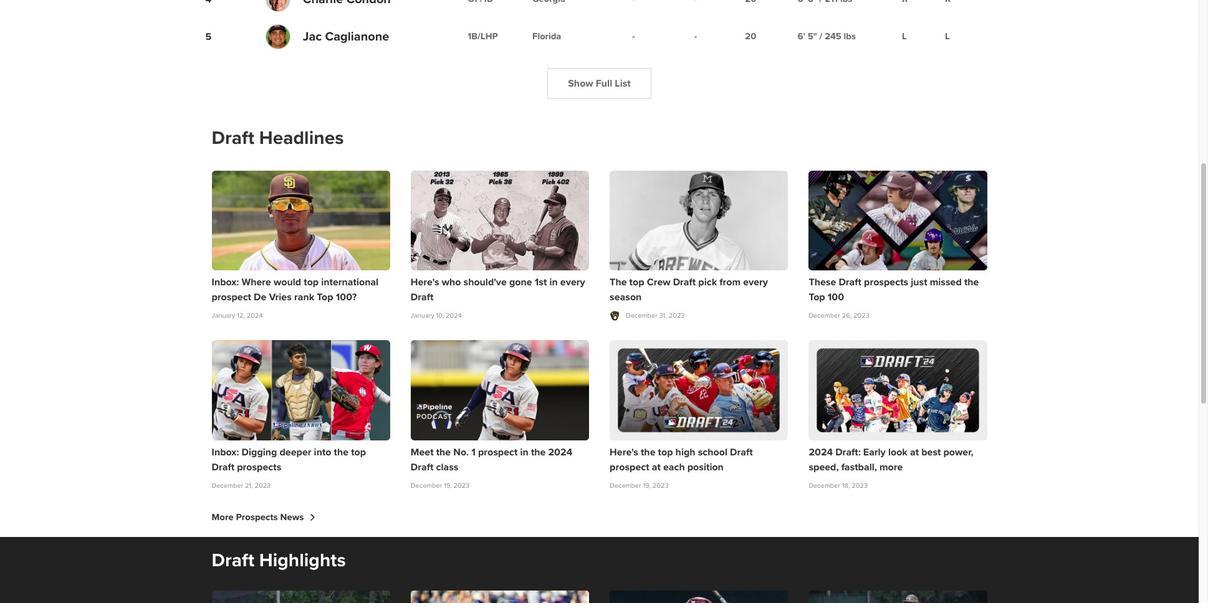 Task type: vqa. For each thing, say whether or not it's contained in the screenshot.
Early
yes



Task type: locate. For each thing, give the bounding box(es) containing it.
5
[[205, 30, 212, 43]]

0 horizontal spatial -
[[632, 31, 635, 42]]

digging
[[242, 446, 277, 459]]

0 vertical spatial at
[[910, 446, 919, 459]]

1 horizontal spatial top
[[809, 291, 825, 304]]

0 horizontal spatial 19,
[[444, 482, 452, 490]]

1 horizontal spatial every
[[743, 277, 768, 289]]

2 19, from the left
[[643, 482, 651, 490]]

inbox: left where
[[212, 277, 239, 289]]

prospect left each
[[610, 461, 650, 474]]

19, down 'class'
[[444, 482, 452, 490]]

1 january from the left
[[212, 312, 235, 320]]

2023 right 31,
[[669, 312, 685, 320]]

here's inside here's the top high school draft prospect at each position
[[610, 446, 639, 459]]

here's
[[411, 277, 439, 289], [610, 446, 639, 459]]

1 december 19, 2023 from the left
[[411, 482, 470, 490]]

inbox:
[[212, 277, 239, 289], [212, 446, 239, 459]]

december 19, 2023
[[411, 482, 470, 490], [610, 482, 669, 490]]

2 inbox: from the top
[[212, 446, 239, 459]]

2 every from the left
[[743, 277, 768, 289]]

at
[[910, 446, 919, 459], [652, 461, 661, 474]]

prospect
[[212, 291, 251, 304], [478, 446, 518, 459], [610, 461, 650, 474]]

prospects left just
[[864, 277, 909, 289]]

in inside meet the no. 1 prospect in the 2024 draft class
[[520, 446, 529, 459]]

top up each
[[658, 446, 673, 459]]

the
[[965, 277, 979, 289], [334, 446, 349, 459], [436, 446, 451, 459], [531, 446, 546, 459], [641, 446, 656, 459]]

draft inside here's the top high school draft prospect at each position
[[730, 446, 753, 459]]

de
[[254, 291, 267, 304]]

5"
[[808, 31, 817, 42]]

power,
[[944, 446, 974, 459]]

2023 right 21,
[[255, 482, 271, 490]]

list
[[615, 77, 631, 89]]

0 horizontal spatial january
[[212, 312, 235, 320]]

in right 1
[[520, 446, 529, 459]]

0 horizontal spatial december 19, 2023
[[411, 482, 470, 490]]

january
[[212, 312, 235, 320], [411, 312, 435, 320]]

december for 2024 draft: early look at best power, speed, fastball, more
[[809, 482, 841, 490]]

prospects
[[864, 277, 909, 289], [237, 461, 281, 474]]

january left 10, in the bottom of the page
[[411, 312, 435, 320]]

here's who should've gone 1st in every draft
[[411, 277, 585, 304]]

draft
[[212, 126, 254, 149], [673, 277, 696, 289], [839, 277, 862, 289], [411, 291, 434, 304], [730, 446, 753, 459], [212, 461, 235, 474], [411, 461, 434, 474], [212, 550, 254, 573]]

top inside inbox: digging deeper into the top draft prospects
[[351, 446, 366, 459]]

0 horizontal spatial in
[[520, 446, 529, 459]]

2 top from the left
[[809, 291, 825, 304]]

prospect up january 12, 2024
[[212, 291, 251, 304]]

1 horizontal spatial in
[[550, 277, 558, 289]]

2 horizontal spatial prospect
[[610, 461, 650, 474]]

top right the
[[630, 277, 645, 289]]

crew
[[647, 277, 671, 289]]

1 horizontal spatial l
[[945, 31, 950, 42]]

here's for here's the top high school draft prospect at each position
[[610, 446, 639, 459]]

every right 1st
[[561, 277, 585, 289]]

top
[[317, 291, 333, 304], [809, 291, 825, 304]]

top up rank
[[304, 277, 319, 289]]

december down 100 at the right of page
[[809, 312, 841, 320]]

more
[[880, 461, 903, 474]]

1 horizontal spatial prospects
[[864, 277, 909, 289]]

1 vertical spatial here's
[[610, 446, 639, 459]]

december down 'class'
[[411, 482, 442, 490]]

0 horizontal spatial every
[[561, 277, 585, 289]]

at right look
[[910, 446, 919, 459]]

2023 right 18,
[[852, 482, 868, 490]]

show full list
[[568, 77, 631, 89]]

2024 inside 2024 draft: early look at best power, speed, fastball, more
[[809, 446, 833, 459]]

0 horizontal spatial l
[[902, 31, 907, 42]]

fastball,
[[842, 461, 877, 474]]

inbox: inside inbox: where would top international prospect de vries rank top 100?
[[212, 277, 239, 289]]

1 horizontal spatial 19,
[[643, 482, 651, 490]]

top inside inbox: where would top international prospect de vries rank top 100?
[[317, 291, 333, 304]]

the inside these draft prospects just missed the top 100
[[965, 277, 979, 289]]

1 horizontal spatial here's
[[610, 446, 639, 459]]

- left 20 on the top right
[[695, 31, 697, 42]]

prospects down digging
[[237, 461, 281, 474]]

would
[[274, 277, 301, 289]]

top right the 'into'
[[351, 446, 366, 459]]

here's the top high school draft prospect at each position image
[[610, 340, 788, 441]]

31,
[[659, 312, 667, 320]]

no.
[[454, 446, 469, 459]]

0 vertical spatial prospect
[[212, 291, 251, 304]]

0 horizontal spatial prospects
[[237, 461, 281, 474]]

every inside the top crew draft pick from every season
[[743, 277, 768, 289]]

at inside 2024 draft: early look at best power, speed, fastball, more
[[910, 446, 919, 459]]

2023 right 26,
[[854, 312, 870, 320]]

0 horizontal spatial top
[[317, 291, 333, 304]]

every inside here's who should've gone 1st in every draft
[[561, 277, 585, 289]]

in right 1st
[[550, 277, 558, 289]]

december 19, 2023 down each
[[610, 482, 669, 490]]

look
[[889, 446, 908, 459]]

2023 for meet the no. 1 prospect in the 2024 draft class
[[454, 482, 470, 490]]

inbox: left digging
[[212, 446, 239, 459]]

pick
[[699, 277, 717, 289]]

1 top from the left
[[317, 291, 333, 304]]

19,
[[444, 482, 452, 490], [643, 482, 651, 490]]

prospect inside here's the top high school draft prospect at each position
[[610, 461, 650, 474]]

into
[[314, 446, 331, 459]]

19, for draft
[[444, 482, 452, 490]]

season
[[610, 291, 642, 304]]

every right from
[[743, 277, 768, 289]]

rank
[[294, 291, 314, 304]]

here's for here's who should've gone 1st in every draft
[[411, 277, 439, 289]]

draft inside these draft prospects just missed the top 100
[[839, 277, 862, 289]]

0 horizontal spatial prospect
[[212, 291, 251, 304]]

news
[[280, 512, 304, 523]]

-
[[632, 31, 635, 42], [695, 31, 697, 42]]

1 vertical spatial prospects
[[237, 461, 281, 474]]

prospects inside inbox: digging deeper into the top draft prospects
[[237, 461, 281, 474]]

december left 21,
[[212, 482, 243, 490]]

2024
[[247, 312, 263, 320], [446, 312, 462, 320], [548, 446, 573, 459], [809, 446, 833, 459]]

full
[[596, 77, 613, 89]]

highlights
[[259, 550, 346, 573]]

here's who should've gone 1st in every draft image
[[411, 171, 589, 271]]

every for here's who should've gone 1st in every draft
[[561, 277, 585, 289]]

these
[[809, 277, 836, 289]]

inbox: where would top international prospect de vries rank top 100? image
[[212, 171, 390, 271]]

1 19, from the left
[[444, 482, 452, 490]]

the
[[610, 277, 627, 289]]

december 26, 2023
[[809, 312, 870, 320]]

1 horizontal spatial -
[[695, 31, 697, 42]]

1 vertical spatial in
[[520, 446, 529, 459]]

1 every from the left
[[561, 277, 585, 289]]

l
[[902, 31, 907, 42], [945, 31, 950, 42]]

december for here's the top high school draft prospect at each position
[[610, 482, 641, 490]]

here's left who
[[411, 277, 439, 289]]

december
[[626, 312, 658, 320], [809, 312, 841, 320], [212, 482, 243, 490], [411, 482, 442, 490], [610, 482, 641, 490], [809, 482, 841, 490]]

2 january from the left
[[411, 312, 435, 320]]

19, down here's the top high school draft prospect at each position
[[643, 482, 651, 490]]

december down speed,
[[809, 482, 841, 490]]

best
[[922, 446, 941, 459]]

more prospects news
[[212, 512, 304, 523]]

inbox: digging deeper into the top draft prospects
[[212, 446, 366, 474]]

december 19, 2023 for each
[[610, 482, 669, 490]]

1 inbox: from the top
[[212, 277, 239, 289]]

1 horizontal spatial january
[[411, 312, 435, 320]]

2023 down 'class'
[[454, 482, 470, 490]]

school
[[698, 446, 728, 459]]

1 vertical spatial at
[[652, 461, 661, 474]]

here's left high at bottom right
[[610, 446, 639, 459]]

2 december 19, 2023 from the left
[[610, 482, 669, 490]]

19, for each
[[643, 482, 651, 490]]

january left "12,"
[[212, 312, 235, 320]]

the inside here's the top high school draft prospect at each position
[[641, 446, 656, 459]]

0 vertical spatial inbox:
[[212, 277, 239, 289]]

0 vertical spatial in
[[550, 277, 558, 289]]

january 12, 2024
[[212, 312, 263, 320]]

inbox: inside inbox: digging deeper into the top draft prospects
[[212, 446, 239, 459]]

top
[[304, 277, 319, 289], [630, 277, 645, 289], [351, 446, 366, 459], [658, 446, 673, 459]]

photo headshot of jac caglianone image
[[266, 21, 290, 52]]

december left 31,
[[626, 312, 658, 320]]

0 vertical spatial here's
[[411, 277, 439, 289]]

0 horizontal spatial here's
[[411, 277, 439, 289]]

more
[[212, 512, 234, 523]]

0 horizontal spatial at
[[652, 461, 661, 474]]

6'
[[798, 31, 806, 42]]

0 vertical spatial prospects
[[864, 277, 909, 289]]

- up show full list button
[[632, 31, 635, 42]]

top right rank
[[317, 291, 333, 304]]

1st
[[535, 277, 547, 289]]

at left each
[[652, 461, 661, 474]]

1 horizontal spatial december 19, 2023
[[610, 482, 669, 490]]

prospect inside meet the no. 1 prospect in the 2024 draft class
[[478, 446, 518, 459]]

inbox: for inbox: digging deeper into the top draft prospects
[[212, 446, 239, 459]]

2023
[[669, 312, 685, 320], [854, 312, 870, 320], [255, 482, 271, 490], [454, 482, 470, 490], [653, 482, 669, 490], [852, 482, 868, 490]]

more prospects news link
[[212, 511, 316, 525]]

inbox: for inbox: where would top international prospect de vries rank top 100?
[[212, 277, 239, 289]]

december down here's the top high school draft prospect at each position
[[610, 482, 641, 490]]

every
[[561, 277, 585, 289], [743, 277, 768, 289]]

caglianone
[[325, 29, 389, 44]]

2023 for here's the top high school draft prospect at each position
[[653, 482, 669, 490]]

headlines
[[259, 126, 344, 149]]

here's inside here's who should've gone 1st in every draft
[[411, 277, 439, 289]]

position
[[688, 461, 724, 474]]

december 19, 2023 down 'class'
[[411, 482, 470, 490]]

1 - from the left
[[632, 31, 635, 42]]

1 horizontal spatial at
[[910, 446, 919, 459]]

early
[[864, 446, 886, 459]]

december for meet the no. 1 prospect in the 2024 draft class
[[411, 482, 442, 490]]

1 vertical spatial prospect
[[478, 446, 518, 459]]

prospect right 1
[[478, 446, 518, 459]]

2 vertical spatial prospect
[[610, 461, 650, 474]]

gone
[[509, 277, 532, 289]]

the inside inbox: digging deeper into the top draft prospects
[[334, 446, 349, 459]]

2024 draft: early look at best power, speed, fastball, more
[[809, 446, 974, 474]]

2023 down each
[[653, 482, 669, 490]]

1 vertical spatial inbox:
[[212, 446, 239, 459]]

top down these
[[809, 291, 825, 304]]

1 horizontal spatial prospect
[[478, 446, 518, 459]]

in
[[550, 277, 558, 289], [520, 446, 529, 459]]

in inside here's who should've gone 1st in every draft
[[550, 277, 558, 289]]



Task type: describe. For each thing, give the bounding box(es) containing it.
january for inbox: where would top international prospect de vries rank top 100?
[[212, 312, 235, 320]]

draft inside meet the no. 1 prospect in the 2024 draft class
[[411, 461, 434, 474]]

2 l from the left
[[945, 31, 950, 42]]

speed,
[[809, 461, 839, 474]]

florida
[[533, 31, 562, 42]]

class
[[436, 461, 459, 474]]

december for inbox: digging deeper into the top draft prospects
[[212, 482, 243, 490]]

meet
[[411, 446, 434, 459]]

in for prospect
[[520, 446, 529, 459]]

international
[[321, 277, 379, 289]]

top inside inbox: where would top international prospect de vries rank top 100?
[[304, 277, 319, 289]]

meet the no. 1 prospect in the 2024 draft class image
[[411, 340, 589, 441]]

6' 5" / 245 lbs
[[798, 31, 856, 42]]

milwaukee brewers logo image
[[610, 311, 620, 321]]

the top crew draft pick from every season
[[610, 277, 768, 304]]

100
[[828, 291, 844, 304]]

these draft prospects just missed the top 100
[[809, 277, 979, 304]]

26,
[[842, 312, 852, 320]]

1b/lhp
[[468, 31, 498, 42]]

draft highlights
[[212, 550, 346, 573]]

december 18, 2023
[[809, 482, 868, 490]]

draft inside inbox: digging deeper into the top draft prospects
[[212, 461, 235, 474]]

2023 for these draft prospects just missed the top 100
[[854, 312, 870, 320]]

draft inside here's who should've gone 1st in every draft
[[411, 291, 434, 304]]

prospects inside these draft prospects just missed the top 100
[[864, 277, 909, 289]]

21,
[[245, 482, 253, 490]]

100?
[[336, 291, 357, 304]]

18,
[[842, 482, 850, 490]]

2024 inside meet the no. 1 prospect in the 2024 draft class
[[548, 446, 573, 459]]

1 l from the left
[[902, 31, 907, 42]]

2 - from the left
[[695, 31, 697, 42]]

inbox: where would top international prospect de vries rank top 100?
[[212, 277, 379, 304]]

just
[[911, 277, 928, 289]]

jac caglianone
[[303, 29, 389, 44]]

lbs
[[844, 31, 856, 42]]

arrow next image
[[310, 515, 316, 521]]

10,
[[436, 312, 444, 320]]

high
[[676, 446, 696, 459]]

who
[[442, 277, 461, 289]]

2023 for inbox: digging deeper into the top draft prospects
[[255, 482, 271, 490]]

should've
[[464, 277, 507, 289]]

show
[[568, 77, 593, 89]]

prospects
[[236, 512, 278, 523]]

top inside here's the top high school draft prospect at each position
[[658, 446, 673, 459]]

20
[[745, 31, 757, 42]]

each
[[663, 461, 685, 474]]

january for here's who should've gone 1st in every draft
[[411, 312, 435, 320]]

from
[[720, 277, 741, 289]]

in for 1st
[[550, 277, 558, 289]]

here's the top high school draft prospect at each position
[[610, 446, 753, 474]]

meet the no. 1 prospect in the 2024 draft class
[[411, 446, 573, 474]]

jac
[[303, 29, 322, 44]]

draft inside the top crew draft pick from every season
[[673, 277, 696, 289]]

12,
[[237, 312, 245, 320]]

photo headshot of charlie condon image
[[266, 0, 290, 11]]

the top crew draft pick from every season image
[[610, 171, 788, 271]]

every for the top crew draft pick from every season
[[743, 277, 768, 289]]

2024 draft: early look at best power, speed, fastball, more image
[[809, 340, 988, 441]]

245
[[825, 31, 842, 42]]

top inside these draft prospects just missed the top 100
[[809, 291, 825, 304]]

draft headlines
[[212, 126, 344, 149]]

show full list button
[[548, 68, 652, 99]]

top inside the top crew draft pick from every season
[[630, 277, 645, 289]]

where
[[242, 277, 271, 289]]

2023 for 2024 draft: early look at best power, speed, fastball, more
[[852, 482, 868, 490]]

1
[[472, 446, 476, 459]]

december for these draft prospects just missed the top 100
[[809, 312, 841, 320]]

january 10, 2024
[[411, 312, 462, 320]]

inbox: digging deeper into the top draft prospects image
[[212, 340, 390, 441]]

missed
[[930, 277, 962, 289]]

december 31, 2023
[[626, 312, 685, 320]]

december 21, 2023
[[212, 482, 271, 490]]

these draft prospects just missed the top 100 image
[[809, 171, 988, 271]]

draft:
[[836, 446, 861, 459]]

december 19, 2023 for draft
[[411, 482, 470, 490]]

vries
[[269, 291, 292, 304]]

deeper
[[280, 446, 312, 459]]

at inside here's the top high school draft prospect at each position
[[652, 461, 661, 474]]

prospect inside inbox: where would top international prospect de vries rank top 100?
[[212, 291, 251, 304]]

/
[[820, 31, 823, 42]]



